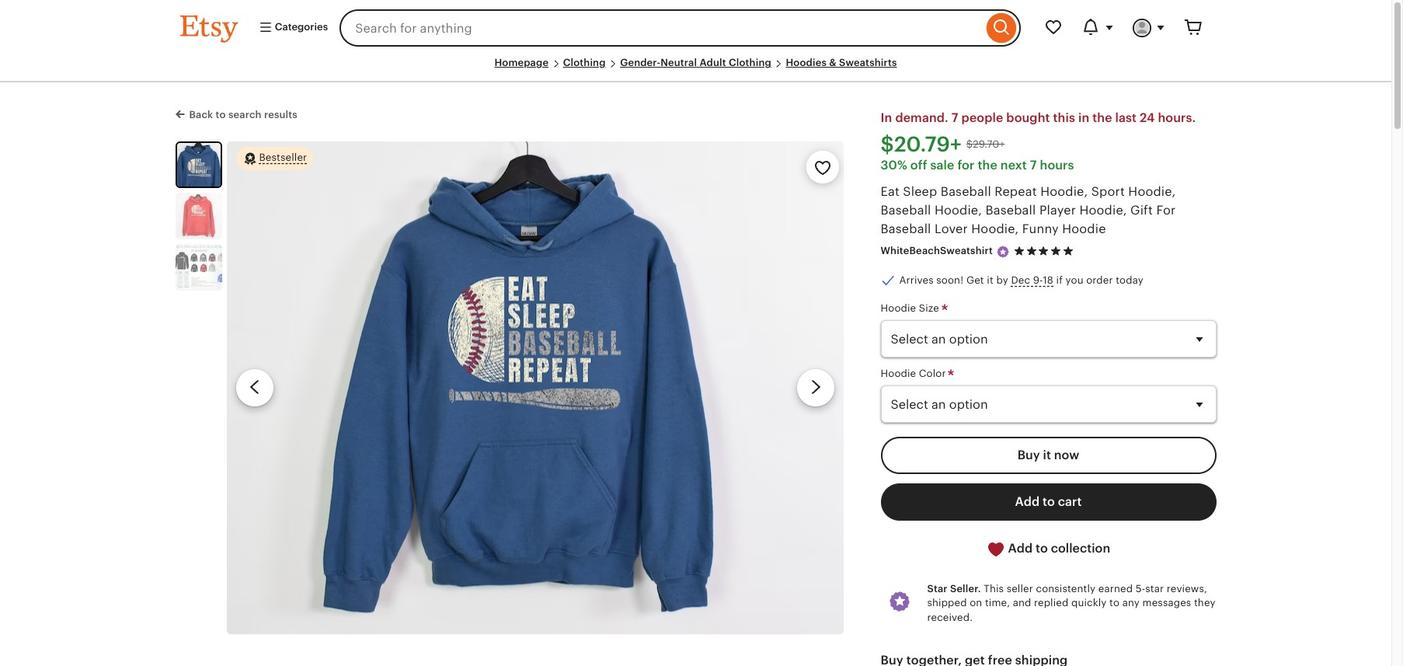 Task type: locate. For each thing, give the bounding box(es) containing it.
1 vertical spatial hoodie
[[881, 302, 917, 314]]

to inside back to search results link
[[216, 109, 226, 121]]

30%
[[881, 158, 908, 173]]

hoodies & sweatshirts link
[[786, 57, 897, 68]]

for
[[958, 158, 975, 173]]

eat sleep baseball repeat hoodie sport hoodie baseball image 1 image
[[227, 141, 844, 635], [177, 143, 220, 186]]

soon! get
[[937, 274, 985, 286]]

$20.79+ $29.70+
[[881, 132, 1005, 156]]

arrives soon! get it by dec 9-18 if you order today
[[900, 274, 1144, 286]]

results
[[264, 109, 298, 121]]

quickly
[[1072, 597, 1107, 609]]

add inside button
[[1009, 541, 1033, 556]]

adult
[[700, 57, 727, 68]]

to for search
[[216, 109, 226, 121]]

0 horizontal spatial 7
[[952, 111, 959, 125]]

7
[[952, 111, 959, 125], [1030, 158, 1037, 173]]

by
[[997, 274, 1009, 286]]

1 horizontal spatial clothing
[[729, 57, 772, 68]]

add left cart
[[1016, 495, 1040, 509]]

sale
[[931, 158, 955, 173]]

homepage
[[495, 57, 549, 68]]

18
[[1043, 274, 1054, 286]]

add
[[1016, 495, 1040, 509], [1009, 541, 1033, 556]]

9-
[[1034, 274, 1043, 286]]

back
[[189, 109, 213, 121]]

add inside "button"
[[1016, 495, 1040, 509]]

7 left people
[[952, 111, 959, 125]]

star_seller image
[[996, 245, 1010, 259]]

to down the earned
[[1110, 597, 1120, 609]]

1 clothing from the left
[[563, 57, 606, 68]]

search
[[228, 109, 262, 121]]

back to search results
[[189, 109, 298, 121]]

star seller.
[[928, 583, 982, 595]]

neutral
[[661, 57, 697, 68]]

hoodie, up 'gift'
[[1129, 184, 1176, 199]]

1 horizontal spatial it
[[1044, 448, 1052, 463]]

to inside add to cart "button"
[[1043, 495, 1055, 509]]

whitebeachsweatshirt link
[[881, 245, 993, 257]]

1 horizontal spatial 7
[[1030, 158, 1037, 173]]

whitebeachsweatshirt
[[881, 245, 993, 257]]

None search field
[[340, 9, 1021, 47]]

0 vertical spatial it
[[987, 274, 994, 286]]

for
[[1157, 203, 1176, 218]]

0 vertical spatial hoodie
[[1063, 222, 1107, 237]]

1 horizontal spatial eat sleep baseball repeat hoodie sport hoodie baseball image 1 image
[[227, 141, 844, 635]]

0 vertical spatial the
[[1093, 111, 1113, 125]]

24
[[1140, 111, 1155, 125]]

eat
[[881, 184, 900, 199]]

last
[[1116, 111, 1137, 125]]

to right back
[[216, 109, 226, 121]]

1 vertical spatial it
[[1044, 448, 1052, 463]]

eat sleep baseball repeat hoodie, sport hoodie, baseball hoodie, baseball player hoodie, gift for baseball lover hoodie, funny hoodie
[[881, 184, 1176, 237]]

1 vertical spatial add
[[1009, 541, 1033, 556]]

homepage link
[[495, 57, 549, 68]]

hoodie,
[[1041, 184, 1088, 199], [1129, 184, 1176, 199], [935, 203, 983, 218], [1080, 203, 1128, 218], [972, 222, 1019, 237]]

hoodie left color at bottom
[[881, 368, 917, 379]]

categories button
[[247, 14, 335, 42]]

add up seller
[[1009, 541, 1033, 556]]

buy
[[1018, 448, 1041, 463]]

to
[[216, 109, 226, 121], [1043, 495, 1055, 509], [1036, 541, 1048, 556], [1110, 597, 1120, 609]]

1 vertical spatial 7
[[1030, 158, 1037, 173]]

7 right next
[[1030, 158, 1037, 173]]

hoodie inside eat sleep baseball repeat hoodie, sport hoodie, baseball hoodie, baseball player hoodie, gift for baseball lover hoodie, funny hoodie
[[1063, 222, 1107, 237]]

0 horizontal spatial it
[[987, 274, 994, 286]]

funny
[[1023, 222, 1059, 237]]

lover
[[935, 222, 968, 237]]

it left by
[[987, 274, 994, 286]]

0 horizontal spatial clothing
[[563, 57, 606, 68]]

baseball
[[941, 184, 992, 199], [881, 203, 932, 218], [986, 203, 1036, 218], [881, 222, 932, 237]]

clothing link
[[563, 57, 606, 68]]

if
[[1057, 274, 1063, 286]]

add to cart button
[[881, 484, 1217, 521]]

buy it now button
[[881, 437, 1217, 474]]

sweatshirts
[[840, 57, 897, 68]]

the right for
[[978, 158, 998, 173]]

baseball down sleep at the right top of the page
[[881, 203, 932, 218]]

on
[[970, 597, 983, 609]]

seller.
[[951, 583, 982, 595]]

hoodie for hoodie color
[[881, 368, 917, 379]]

shipped
[[928, 597, 967, 609]]

to inside add to collection button
[[1036, 541, 1048, 556]]

size
[[919, 302, 940, 314]]

clothing
[[563, 57, 606, 68], [729, 57, 772, 68]]

sport
[[1092, 184, 1125, 199]]

Search for anything text field
[[340, 9, 983, 47]]

1 vertical spatial the
[[978, 158, 998, 173]]

it right buy
[[1044, 448, 1052, 463]]

gender-neutral adult clothing
[[620, 57, 772, 68]]

to inside this seller consistently earned 5-star reviews, shipped on time, and replied quickly to any messages they received.
[[1110, 597, 1120, 609]]

to left collection
[[1036, 541, 1048, 556]]

2 vertical spatial hoodie
[[881, 368, 917, 379]]

it
[[987, 274, 994, 286], [1044, 448, 1052, 463]]

gender-neutral adult clothing link
[[620, 57, 772, 68]]

add to cart
[[1016, 495, 1082, 509]]

buy it now
[[1018, 448, 1080, 463]]

hoodie left size
[[881, 302, 917, 314]]

menu bar containing homepage
[[180, 56, 1212, 83]]

people
[[962, 111, 1004, 125]]

replied
[[1035, 597, 1069, 609]]

clothing left gender-
[[563, 57, 606, 68]]

clothing right adult
[[729, 57, 772, 68]]

star
[[928, 583, 948, 595]]

hoodie
[[1063, 222, 1107, 237], [881, 302, 917, 314], [881, 368, 917, 379]]

the right in
[[1093, 111, 1113, 125]]

hoodie down player
[[1063, 222, 1107, 237]]

dec
[[1012, 274, 1031, 286]]

to left cart
[[1043, 495, 1055, 509]]

menu bar
[[180, 56, 1212, 83]]

0 vertical spatial add
[[1016, 495, 1040, 509]]

eat sleep baseball repeat hoodie sport hoodie baseball image 3 image
[[175, 244, 222, 291]]



Task type: describe. For each thing, give the bounding box(es) containing it.
gift
[[1131, 203, 1154, 218]]

demand.
[[896, 111, 949, 125]]

in demand. 7 people bought this in the last 24 hours.
[[881, 111, 1196, 125]]

arrives
[[900, 274, 934, 286]]

to for collection
[[1036, 541, 1048, 556]]

back to search results link
[[175, 106, 298, 122]]

$29.70+
[[967, 138, 1005, 150]]

order
[[1087, 274, 1114, 286]]

color
[[919, 368, 946, 379]]

messages
[[1143, 597, 1192, 609]]

hoodie for hoodie size
[[881, 302, 917, 314]]

next
[[1001, 158, 1027, 173]]

baseball down repeat
[[986, 203, 1036, 218]]

to for cart
[[1043, 495, 1055, 509]]

bestseller button
[[236, 146, 313, 171]]

reviews,
[[1167, 583, 1208, 595]]

0 vertical spatial 7
[[952, 111, 959, 125]]

hoodie, up player
[[1041, 184, 1088, 199]]

bestseller
[[259, 152, 307, 163]]

add to collection
[[1006, 541, 1111, 556]]

any
[[1123, 597, 1140, 609]]

bought
[[1007, 111, 1051, 125]]

2 clothing from the left
[[729, 57, 772, 68]]

this seller consistently earned 5-star reviews, shipped on time, and replied quickly to any messages they received.
[[928, 583, 1216, 623]]

time,
[[986, 597, 1011, 609]]

consistently
[[1036, 583, 1096, 595]]

repeat
[[995, 184, 1038, 199]]

hoodie, up star_seller image
[[972, 222, 1019, 237]]

none search field inside categories "banner"
[[340, 9, 1021, 47]]

now
[[1055, 448, 1080, 463]]

received.
[[928, 611, 973, 623]]

hoodie size
[[881, 302, 942, 314]]

sleep
[[903, 184, 938, 199]]

categories banner
[[152, 0, 1240, 56]]

1 horizontal spatial the
[[1093, 111, 1113, 125]]

this
[[1054, 111, 1076, 125]]

hoodies
[[786, 57, 827, 68]]

in
[[881, 111, 893, 125]]

in
[[1079, 111, 1090, 125]]

today
[[1116, 274, 1144, 286]]

gender-
[[620, 57, 661, 68]]

hoodies & sweatshirts
[[786, 57, 897, 68]]

seller
[[1007, 583, 1034, 595]]

30% off sale for the next 7 hours
[[881, 158, 1075, 173]]

$20.79+
[[881, 132, 962, 156]]

off
[[911, 158, 928, 173]]

0 horizontal spatial the
[[978, 158, 998, 173]]

earned
[[1099, 583, 1133, 595]]

player
[[1040, 203, 1077, 218]]

&
[[830, 57, 837, 68]]

add for add to cart
[[1016, 495, 1040, 509]]

star
[[1146, 583, 1165, 595]]

baseball up whitebeachsweatshirt at the right
[[881, 222, 932, 237]]

hours
[[1040, 158, 1075, 173]]

collection
[[1051, 541, 1111, 556]]

and
[[1013, 597, 1032, 609]]

eat sleep baseball repeat hoodie sport hoodie baseball image 2 image
[[175, 193, 222, 239]]

you
[[1066, 274, 1084, 286]]

0 horizontal spatial eat sleep baseball repeat hoodie sport hoodie baseball image 1 image
[[177, 143, 220, 186]]

5-
[[1136, 583, 1146, 595]]

categories
[[272, 21, 328, 33]]

it inside button
[[1044, 448, 1052, 463]]

add for add to collection
[[1009, 541, 1033, 556]]

baseball down for
[[941, 184, 992, 199]]

this
[[984, 583, 1004, 595]]

hoodie color
[[881, 368, 949, 379]]

hoodie, up lover
[[935, 203, 983, 218]]

hours.
[[1158, 111, 1196, 125]]

cart
[[1058, 495, 1082, 509]]

add to collection button
[[881, 530, 1217, 568]]

hoodie, down sport
[[1080, 203, 1128, 218]]

they
[[1195, 597, 1216, 609]]



Task type: vqa. For each thing, say whether or not it's contained in the screenshot.
bestseller Button at the left top
yes



